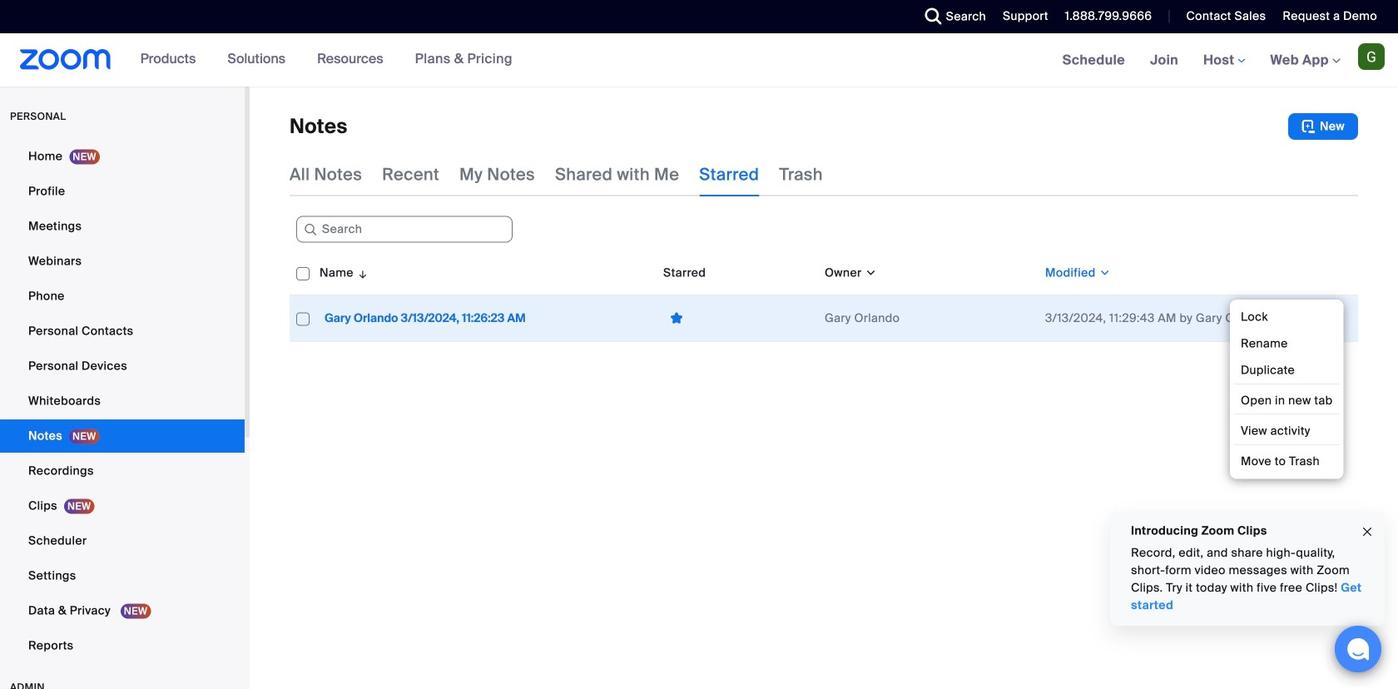 Task type: describe. For each thing, give the bounding box(es) containing it.
more options for gary orlando 3/13/2024, 11:26:23 am image
[[1317, 311, 1343, 326]]

open chat image
[[1347, 638, 1370, 661]]

open chat image
[[1347, 638, 1370, 661]]

profile picture image
[[1358, 43, 1385, 70]]



Task type: locate. For each thing, give the bounding box(es) containing it.
banner
[[0, 33, 1398, 88]]

application
[[290, 251, 1358, 342], [663, 305, 811, 331]]

product information navigation
[[128, 33, 525, 87]]

meetings navigation
[[1050, 33, 1398, 88]]

close image
[[1361, 523, 1374, 542]]

arrow down image
[[354, 263, 369, 283]]

personal menu menu
[[0, 140, 245, 664]]

tabs of all notes page tab list
[[290, 153, 823, 196]]

down image
[[1096, 265, 1111, 281]]

Search text field
[[296, 216, 513, 243]]

zoom logo image
[[20, 49, 111, 70]]



Task type: vqa. For each thing, say whether or not it's contained in the screenshot.
right image to the top
no



